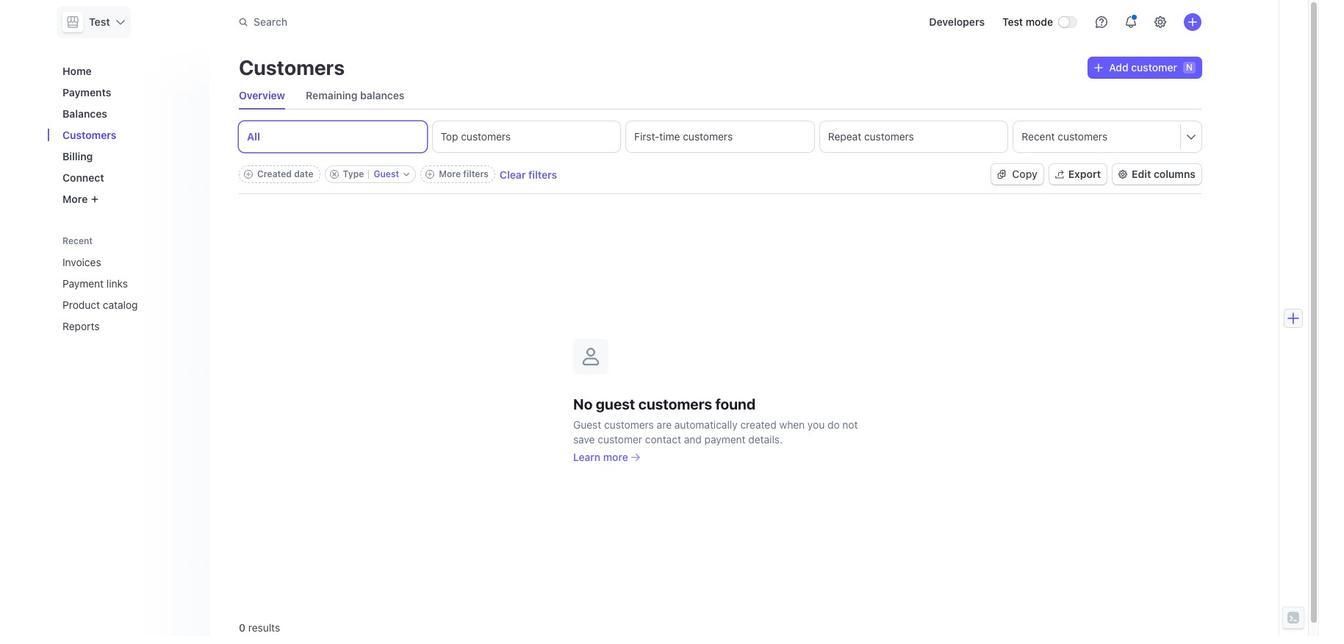 Task type: vqa. For each thing, say whether or not it's contained in the screenshot.
"results"
yes



Task type: locate. For each thing, give the bounding box(es) containing it.
1 vertical spatial pin to navigation image
[[185, 278, 196, 289]]

customers for top customers
[[461, 130, 511, 143]]

0 vertical spatial svg image
[[1095, 63, 1104, 72]]

0 vertical spatial customer
[[1132, 61, 1178, 74]]

1 vertical spatial more
[[62, 193, 88, 205]]

home link
[[57, 59, 198, 83]]

customers right repeat
[[865, 130, 915, 143]]

payment links
[[62, 277, 128, 290]]

test button
[[62, 12, 125, 32]]

1 horizontal spatial customer
[[1132, 61, 1178, 74]]

first-time customers
[[635, 130, 733, 143]]

0 horizontal spatial guest
[[374, 168, 399, 179]]

customers up "overview"
[[239, 55, 345, 79]]

pin to navigation image
[[185, 256, 196, 268], [185, 278, 196, 289]]

1 vertical spatial pin to navigation image
[[185, 320, 196, 332]]

filters for clear filters
[[529, 168, 557, 181]]

0 horizontal spatial filters
[[463, 168, 489, 179]]

svg image left 'copy'
[[998, 170, 1007, 179]]

balances
[[62, 107, 107, 120]]

customer up "more"
[[598, 433, 643, 445]]

date
[[294, 168, 314, 179]]

tab list
[[233, 82, 1202, 110], [239, 121, 1202, 152]]

1 test from the left
[[89, 15, 110, 28]]

guest up save
[[574, 418, 602, 431]]

guest for guest
[[374, 168, 399, 179]]

clear filters
[[500, 168, 557, 181]]

clear filters toolbar
[[239, 165, 557, 183]]

customers down guest
[[604, 418, 654, 431]]

1 pin to navigation image from the top
[[185, 299, 196, 311]]

overview
[[239, 89, 285, 101]]

1 horizontal spatial test
[[1003, 15, 1024, 28]]

0 horizontal spatial svg image
[[998, 170, 1007, 179]]

customers up are
[[639, 395, 713, 412]]

0 horizontal spatial more
[[62, 193, 88, 205]]

recent up invoices
[[62, 235, 93, 246]]

1 horizontal spatial more
[[439, 168, 461, 179]]

recent
[[1022, 130, 1055, 143], [62, 235, 93, 246]]

type
[[343, 168, 364, 179]]

test for test mode
[[1003, 15, 1024, 28]]

created
[[257, 168, 292, 179]]

1 horizontal spatial filters
[[529, 168, 557, 181]]

0 vertical spatial pin to navigation image
[[185, 299, 196, 311]]

filters
[[529, 168, 557, 181], [463, 168, 489, 179]]

customer
[[1132, 61, 1178, 74], [598, 433, 643, 445]]

recent navigation links element
[[48, 229, 210, 338]]

pin to navigation image
[[185, 299, 196, 311], [185, 320, 196, 332]]

all link
[[239, 121, 427, 152]]

n
[[1187, 62, 1193, 73]]

learn
[[574, 450, 601, 463]]

developers link
[[924, 10, 991, 34]]

1 vertical spatial guest
[[574, 418, 602, 431]]

more inside button
[[62, 193, 88, 205]]

and
[[684, 433, 702, 445]]

more filters
[[439, 168, 489, 179]]

more for more filters
[[439, 168, 461, 179]]

svg image left add
[[1095, 63, 1104, 72]]

copy
[[1013, 168, 1038, 180]]

recent for recent customers
[[1022, 130, 1055, 143]]

0 horizontal spatial customer
[[598, 433, 643, 445]]

2 test from the left
[[1003, 15, 1024, 28]]

customers
[[239, 55, 345, 79], [62, 129, 117, 141]]

repeat customers link
[[820, 121, 1008, 152]]

test for test
[[89, 15, 110, 28]]

created
[[741, 418, 777, 431]]

1 vertical spatial recent
[[62, 235, 93, 246]]

customers for repeat customers
[[865, 130, 915, 143]]

settings image
[[1155, 16, 1167, 28]]

are
[[657, 418, 672, 431]]

payment
[[705, 433, 746, 445]]

more
[[604, 450, 628, 463]]

reports
[[62, 320, 100, 332]]

invoices link
[[57, 250, 177, 274]]

export button
[[1050, 164, 1107, 185]]

recent customers
[[1022, 130, 1108, 143]]

payment
[[62, 277, 104, 290]]

pin to navigation image for invoices
[[185, 256, 196, 268]]

found
[[716, 395, 756, 412]]

customer left n in the top of the page
[[1132, 61, 1178, 74]]

guest
[[374, 168, 399, 179], [574, 418, 602, 431]]

customers
[[461, 130, 511, 143], [683, 130, 733, 143], [865, 130, 915, 143], [1058, 130, 1108, 143], [639, 395, 713, 412], [604, 418, 654, 431]]

more for more
[[62, 193, 88, 205]]

more
[[439, 168, 461, 179], [62, 193, 88, 205]]

filters left clear
[[463, 168, 489, 179]]

overview link
[[233, 85, 291, 106]]

1 vertical spatial svg image
[[998, 170, 1007, 179]]

test up home
[[89, 15, 110, 28]]

1 vertical spatial customers
[[62, 129, 117, 141]]

remaining balances link
[[300, 85, 411, 106]]

customers right top in the left top of the page
[[461, 130, 511, 143]]

balances link
[[57, 101, 198, 126]]

more right add more filters image
[[439, 168, 461, 179]]

0 vertical spatial customers
[[239, 55, 345, 79]]

0 vertical spatial recent
[[1022, 130, 1055, 143]]

0 vertical spatial pin to navigation image
[[185, 256, 196, 268]]

1 vertical spatial tab list
[[239, 121, 1202, 152]]

no guest customers found
[[574, 395, 756, 412]]

test left mode
[[1003, 15, 1024, 28]]

0 horizontal spatial customers
[[62, 129, 117, 141]]

0 vertical spatial tab list
[[233, 82, 1202, 110]]

0 results
[[239, 621, 280, 634]]

1 vertical spatial customer
[[598, 433, 643, 445]]

0 horizontal spatial recent
[[62, 235, 93, 246]]

tab list containing all
[[239, 121, 1202, 152]]

Search text field
[[230, 8, 645, 36]]

customers right time
[[683, 130, 733, 143]]

customers up export
[[1058, 130, 1108, 143]]

recent up 'copy'
[[1022, 130, 1055, 143]]

top customers link
[[433, 121, 621, 152]]

links
[[106, 277, 128, 290]]

product catalog
[[62, 299, 138, 311]]

1 horizontal spatial recent
[[1022, 130, 1055, 143]]

more inside the clear filters toolbar
[[439, 168, 461, 179]]

test
[[89, 15, 110, 28], [1003, 15, 1024, 28]]

edit columns
[[1132, 168, 1196, 180]]

customers inside guest customers are automatically created when you do not save customer contact and payment details.
[[604, 418, 654, 431]]

guest inside the clear filters toolbar
[[374, 168, 399, 179]]

guest inside guest customers are automatically created when you do not save customer contact and payment details.
[[574, 418, 602, 431]]

invoices
[[62, 256, 101, 268]]

2 pin to navigation image from the top
[[185, 320, 196, 332]]

1 pin to navigation image from the top
[[185, 256, 196, 268]]

test inside button
[[89, 15, 110, 28]]

2 pin to navigation image from the top
[[185, 278, 196, 289]]

0 vertical spatial guest
[[374, 168, 399, 179]]

more down connect
[[62, 193, 88, 205]]

svg image
[[1095, 63, 1104, 72], [998, 170, 1007, 179]]

1 horizontal spatial guest
[[574, 418, 602, 431]]

remove type image
[[330, 170, 339, 179]]

guest left edit type image
[[374, 168, 399, 179]]

filters right clear
[[529, 168, 557, 181]]

0 horizontal spatial test
[[89, 15, 110, 28]]

guest customers are automatically created when you do not save customer contact and payment details.
[[574, 418, 858, 445]]

not
[[843, 418, 858, 431]]

0 vertical spatial more
[[439, 168, 461, 179]]

created date
[[257, 168, 314, 179]]

customers down balances at top left
[[62, 129, 117, 141]]



Task type: describe. For each thing, give the bounding box(es) containing it.
clear history image
[[185, 236, 193, 245]]

recent customers link
[[1014, 121, 1181, 152]]

remaining
[[306, 89, 358, 101]]

core navigation links element
[[57, 59, 198, 211]]

tab list containing overview
[[233, 82, 1202, 110]]

recent for recent
[[62, 235, 93, 246]]

first-
[[635, 130, 660, 143]]

you
[[808, 418, 825, 431]]

recent element
[[48, 250, 210, 338]]

0
[[239, 621, 246, 634]]

svg image inside copy popup button
[[998, 170, 1007, 179]]

learn more
[[574, 450, 628, 463]]

pin to navigation image for reports
[[185, 320, 196, 332]]

1 horizontal spatial svg image
[[1095, 63, 1104, 72]]

customers for recent customers
[[1058, 130, 1108, 143]]

home
[[62, 65, 92, 77]]

customers inside the core navigation links element
[[62, 129, 117, 141]]

developers
[[930, 15, 985, 28]]

export
[[1069, 168, 1102, 180]]

notifications image
[[1126, 16, 1137, 28]]

edit
[[1132, 168, 1152, 180]]

billing
[[62, 150, 93, 162]]

payments link
[[57, 80, 198, 104]]

remaining balances
[[306, 89, 405, 101]]

add more filters image
[[426, 170, 435, 179]]

customer inside guest customers are automatically created when you do not save customer contact and payment details.
[[598, 433, 643, 445]]

time
[[660, 130, 680, 143]]

repeat customers
[[828, 130, 915, 143]]

add customer
[[1110, 61, 1178, 74]]

test mode
[[1003, 15, 1054, 28]]

pin to navigation image for product catalog
[[185, 299, 196, 311]]

columns
[[1154, 168, 1196, 180]]

guest
[[596, 395, 636, 412]]

billing link
[[57, 144, 198, 168]]

edit type image
[[404, 171, 410, 177]]

Search search field
[[230, 8, 645, 36]]

repeat
[[828, 130, 862, 143]]

do
[[828, 418, 840, 431]]

edit columns button
[[1113, 164, 1202, 185]]

open overflow menu image
[[1187, 132, 1196, 141]]

add
[[1110, 61, 1129, 74]]

search
[[254, 15, 288, 28]]

customers link
[[57, 123, 198, 147]]

connect
[[62, 171, 104, 184]]

product catalog link
[[57, 293, 177, 317]]

details.
[[749, 433, 783, 445]]

pin to navigation image for payment links
[[185, 278, 196, 289]]

connect link
[[57, 165, 198, 190]]

1 horizontal spatial customers
[[239, 55, 345, 79]]

payments
[[62, 86, 111, 99]]

save
[[574, 433, 595, 445]]

first-time customers link
[[627, 121, 815, 152]]

mode
[[1026, 15, 1054, 28]]

payment links link
[[57, 271, 177, 296]]

filters for more filters
[[463, 168, 489, 179]]

customers inside 'link'
[[683, 130, 733, 143]]

clear filters button
[[500, 168, 557, 181]]

results
[[248, 621, 280, 634]]

clear
[[500, 168, 526, 181]]

help image
[[1096, 16, 1108, 28]]

catalog
[[103, 299, 138, 311]]

reports link
[[57, 314, 177, 338]]

no
[[574, 395, 593, 412]]

all
[[247, 130, 260, 143]]

copy button
[[992, 164, 1044, 185]]

contact
[[645, 433, 682, 445]]

guest for guest customers are automatically created when you do not save customer contact and payment details.
[[574, 418, 602, 431]]

balances
[[360, 89, 405, 101]]

top customers
[[441, 130, 511, 143]]

add created date image
[[244, 170, 253, 179]]

top
[[441, 130, 458, 143]]

automatically
[[675, 418, 738, 431]]

more button
[[57, 187, 198, 211]]

learn more link
[[574, 450, 640, 464]]

customers for guest customers are automatically created when you do not save customer contact and payment details.
[[604, 418, 654, 431]]

product
[[62, 299, 100, 311]]

when
[[780, 418, 805, 431]]



